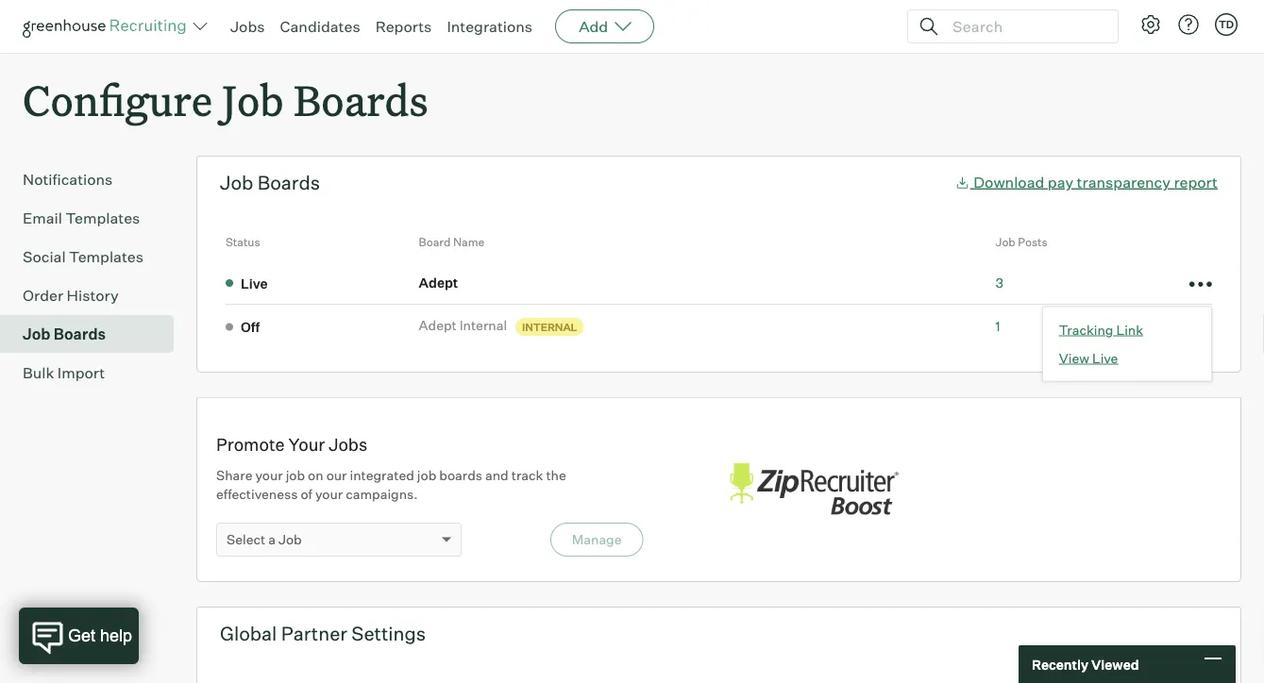 Task type: vqa. For each thing, say whether or not it's contained in the screenshot.
the transparency
yes



Task type: locate. For each thing, give the bounding box(es) containing it.
tracking link
[[1059, 322, 1144, 338]]

templates for social templates
[[69, 248, 144, 267]]

job boards link
[[23, 323, 166, 346]]

internal inside adept internal link
[[460, 317, 507, 334]]

1 vertical spatial your
[[315, 487, 343, 503]]

your up effectiveness
[[255, 468, 283, 484]]

adept link
[[419, 273, 464, 292]]

job
[[286, 468, 305, 484], [417, 468, 437, 484]]

2 adept from the top
[[419, 317, 457, 334]]

live
[[241, 275, 268, 292], [1093, 350, 1119, 366]]

configure
[[23, 72, 213, 127]]

and
[[485, 468, 509, 484]]

history
[[67, 286, 119, 305]]

boards up "status" in the left top of the page
[[258, 171, 320, 195]]

3
[[996, 274, 1004, 291]]

0 horizontal spatial your
[[255, 468, 283, 484]]

0 vertical spatial adept
[[419, 274, 458, 291]]

job
[[222, 72, 284, 127], [220, 171, 253, 195], [996, 235, 1016, 250], [23, 325, 50, 344], [279, 532, 302, 548]]

live down tracking link
[[1093, 350, 1119, 366]]

bulk import
[[23, 364, 105, 383]]

name
[[453, 235, 485, 250]]

1 job from the left
[[286, 468, 305, 484]]

your
[[255, 468, 283, 484], [315, 487, 343, 503]]

0 horizontal spatial job boards
[[23, 325, 106, 344]]

our
[[326, 468, 347, 484]]

view live link
[[1059, 349, 1196, 368]]

job boards
[[220, 171, 320, 195], [23, 325, 106, 344]]

of
[[301, 487, 313, 503]]

job left the 'posts'
[[996, 235, 1016, 250]]

2 job from the left
[[417, 468, 437, 484]]

status
[[226, 235, 260, 250]]

0 vertical spatial job boards
[[220, 171, 320, 195]]

settings
[[352, 623, 426, 646]]

email templates
[[23, 209, 140, 228]]

2 vertical spatial boards
[[54, 325, 106, 344]]

0 vertical spatial templates
[[66, 209, 140, 228]]

td button
[[1215, 13, 1238, 36]]

internal down adept link
[[460, 317, 507, 334]]

adept
[[419, 274, 458, 291], [419, 317, 457, 334]]

1 vertical spatial job boards
[[23, 325, 106, 344]]

0 vertical spatial jobs
[[230, 17, 265, 36]]

recently
[[1032, 657, 1089, 673]]

promote your jobs
[[216, 434, 368, 455]]

job boards up bulk import
[[23, 325, 106, 344]]

0 horizontal spatial internal
[[460, 317, 507, 334]]

notifications
[[23, 170, 113, 189]]

adept for adept internal
[[419, 317, 457, 334]]

download pay transparency report
[[974, 173, 1218, 191]]

0 horizontal spatial jobs
[[230, 17, 265, 36]]

1 vertical spatial live
[[1093, 350, 1119, 366]]

social templates
[[23, 248, 144, 267]]

1 vertical spatial jobs
[[329, 434, 368, 455]]

bulk import link
[[23, 362, 166, 385]]

1 vertical spatial adept
[[419, 317, 457, 334]]

templates down email templates link
[[69, 248, 144, 267]]

jobs left candidates
[[230, 17, 265, 36]]

report
[[1174, 173, 1218, 191]]

job left on
[[286, 468, 305, 484]]

1 vertical spatial templates
[[69, 248, 144, 267]]

job up "status" in the left top of the page
[[220, 171, 253, 195]]

configure job boards
[[23, 72, 428, 127]]

partner
[[281, 623, 348, 646]]

import
[[57, 364, 105, 383]]

templates inside 'link'
[[69, 248, 144, 267]]

1 horizontal spatial job
[[417, 468, 437, 484]]

0 vertical spatial your
[[255, 468, 283, 484]]

add
[[579, 17, 608, 36]]

0 horizontal spatial live
[[241, 275, 268, 292]]

job boards up "status" in the left top of the page
[[220, 171, 320, 195]]

internal right adept internal link
[[522, 321, 578, 333]]

viewed
[[1092, 657, 1140, 673]]

templates up social templates 'link'
[[66, 209, 140, 228]]

reports link
[[376, 17, 432, 36]]

live down "status" in the left top of the page
[[241, 275, 268, 292]]

notifications link
[[23, 168, 166, 191]]

adept down board
[[419, 274, 458, 291]]

share your job on our integrated job boards and track the effectiveness of your campaigns.
[[216, 468, 566, 503]]

boards up the import
[[54, 325, 106, 344]]

td button
[[1212, 9, 1242, 40]]

your
[[289, 434, 325, 455]]

1 link
[[996, 318, 1001, 335]]

0 horizontal spatial job
[[286, 468, 305, 484]]

1 horizontal spatial live
[[1093, 350, 1119, 366]]

adept down adept link
[[419, 317, 457, 334]]

0 vertical spatial live
[[241, 275, 268, 292]]

boards
[[294, 72, 428, 127], [258, 171, 320, 195], [54, 325, 106, 344]]

board
[[419, 235, 451, 250]]

integrated
[[350, 468, 414, 484]]

boards down candidates link
[[294, 72, 428, 127]]

templates
[[66, 209, 140, 228], [69, 248, 144, 267]]

internal
[[460, 317, 507, 334], [522, 321, 578, 333]]

job up bulk
[[23, 325, 50, 344]]

your down our
[[315, 487, 343, 503]]

jobs
[[230, 17, 265, 36], [329, 434, 368, 455]]

1 adept from the top
[[419, 274, 458, 291]]

jobs up our
[[329, 434, 368, 455]]

job left boards
[[417, 468, 437, 484]]

board name
[[419, 235, 485, 250]]

order history
[[23, 286, 119, 305]]



Task type: describe. For each thing, give the bounding box(es) containing it.
td
[[1219, 18, 1234, 31]]

boards
[[439, 468, 483, 484]]

1 horizontal spatial internal
[[522, 321, 578, 333]]

configure image
[[1140, 13, 1163, 36]]

global
[[220, 623, 277, 646]]

effectiveness
[[216, 487, 298, 503]]

track
[[512, 468, 543, 484]]

job down jobs link
[[222, 72, 284, 127]]

view
[[1059, 350, 1090, 366]]

templates for email templates
[[66, 209, 140, 228]]

off
[[241, 319, 260, 335]]

1 vertical spatial boards
[[258, 171, 320, 195]]

1 horizontal spatial job boards
[[220, 171, 320, 195]]

tracking
[[1059, 322, 1114, 338]]

jobs link
[[230, 17, 265, 36]]

select
[[227, 532, 266, 548]]

pay
[[1048, 173, 1074, 191]]

link
[[1117, 322, 1144, 338]]

email templates link
[[23, 207, 166, 230]]

order history link
[[23, 284, 166, 307]]

job boards inside job boards link
[[23, 325, 106, 344]]

job right 'a'
[[279, 532, 302, 548]]

reports
[[376, 17, 432, 36]]

posts
[[1018, 235, 1048, 250]]

recently viewed
[[1032, 657, 1140, 673]]

download pay transparency report link
[[955, 173, 1218, 191]]

view live
[[1059, 350, 1119, 366]]

job posts
[[996, 235, 1048, 250]]

integrations link
[[447, 17, 533, 36]]

a
[[268, 532, 276, 548]]

global partner settings
[[220, 623, 426, 646]]

transparency
[[1077, 173, 1171, 191]]

promote
[[216, 434, 285, 455]]

adept internal
[[419, 317, 507, 334]]

email
[[23, 209, 62, 228]]

zip recruiter image
[[719, 454, 908, 527]]

candidates link
[[280, 17, 360, 36]]

bulk
[[23, 364, 54, 383]]

order
[[23, 286, 63, 305]]

download
[[974, 173, 1045, 191]]

1 horizontal spatial jobs
[[329, 434, 368, 455]]

adept for adept
[[419, 274, 458, 291]]

1 horizontal spatial your
[[315, 487, 343, 503]]

Search text field
[[948, 13, 1101, 40]]

add button
[[555, 9, 655, 43]]

0 vertical spatial boards
[[294, 72, 428, 127]]

greenhouse recruiting image
[[23, 15, 193, 38]]

social
[[23, 248, 66, 267]]

select a job
[[227, 532, 302, 548]]

3 link
[[996, 274, 1004, 291]]

the
[[546, 468, 566, 484]]

share
[[216, 468, 253, 484]]

candidates
[[280, 17, 360, 36]]

tracking link link
[[1059, 321, 1196, 340]]

on
[[308, 468, 324, 484]]

adept internal link
[[419, 316, 513, 335]]

1
[[996, 318, 1001, 335]]

integrations
[[447, 17, 533, 36]]

social templates link
[[23, 246, 166, 268]]

campaigns.
[[346, 487, 418, 503]]



